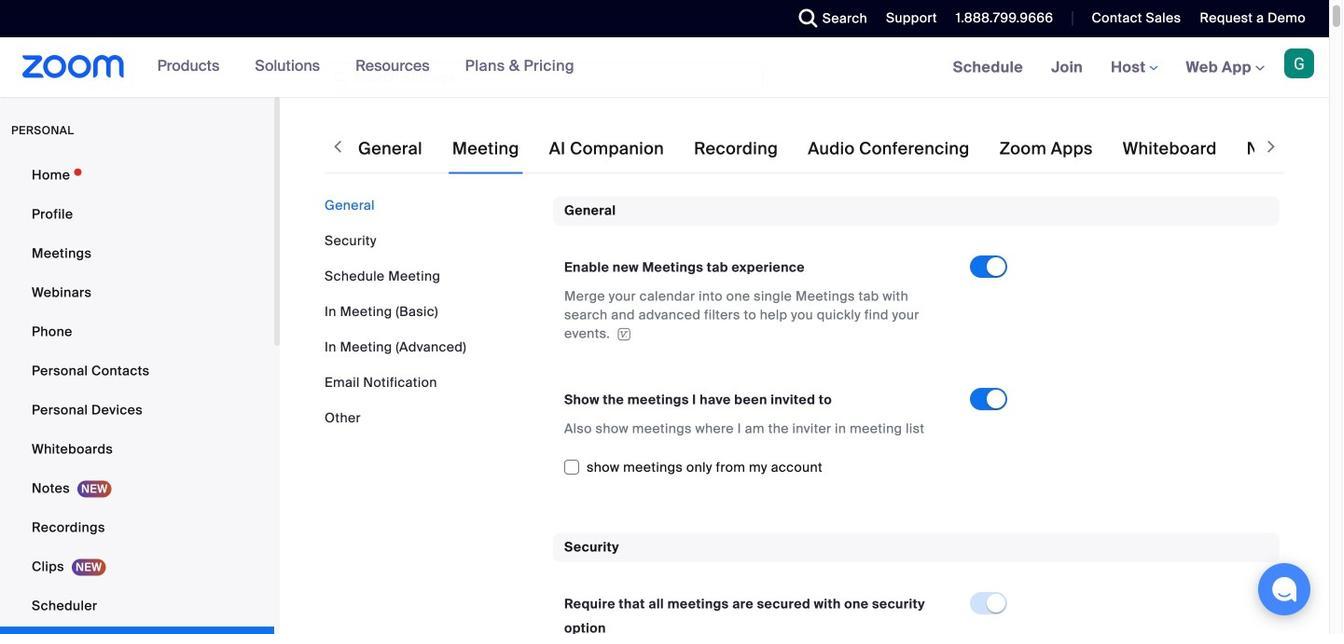 Task type: describe. For each thing, give the bounding box(es) containing it.
Search Settings text field
[[325, 63, 763, 93]]

scroll left image
[[328, 138, 347, 156]]

scroll right image
[[1263, 138, 1281, 156]]

support version for enable new meetings tab experience image
[[615, 328, 634, 341]]

security element
[[553, 533, 1280, 635]]

open chat image
[[1272, 577, 1298, 603]]

application inside general element
[[565, 287, 954, 343]]

tabs of my account settings page tab list
[[355, 123, 1344, 175]]



Task type: locate. For each thing, give the bounding box(es) containing it.
general element
[[553, 196, 1280, 503]]

product information navigation
[[143, 37, 589, 97]]

personal menu menu
[[0, 157, 274, 635]]

profile picture image
[[1285, 49, 1315, 78]]

meetings navigation
[[939, 37, 1330, 98]]

menu bar
[[325, 196, 539, 428]]

banner
[[0, 37, 1330, 98]]

application
[[565, 287, 954, 343]]

zoom logo image
[[22, 55, 125, 78]]



Task type: vqa. For each thing, say whether or not it's contained in the screenshot.
"Connector"
no



